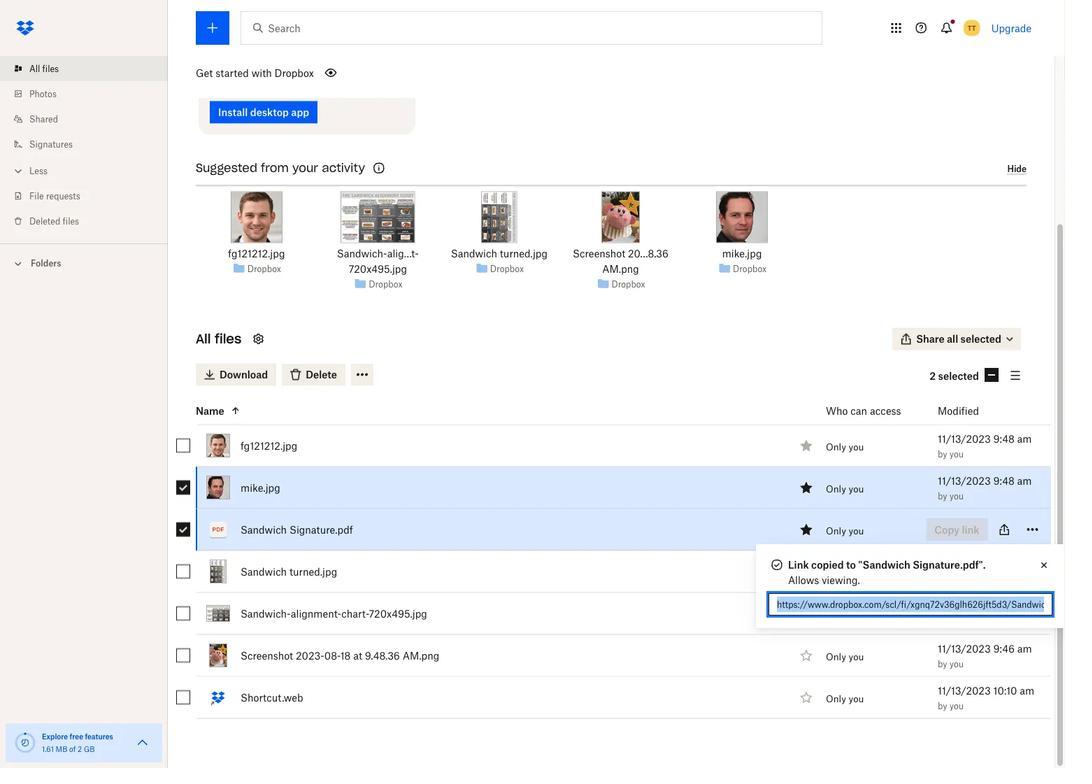 Task type: vqa. For each thing, say whether or not it's contained in the screenshot.


Task type: describe. For each thing, give the bounding box(es) containing it.
deleted
[[29, 216, 60, 226]]

explore free features 1.61 mb of 2 gb
[[42, 732, 113, 754]]

name shortcut.web, modified 11/13/2023 10:10 am, element
[[165, 677, 1052, 719]]

sandwich turned.jpg inside table
[[241, 566, 337, 578]]

only you for screenshot 2023-08-18 at 9.48.36 am.png
[[826, 652, 864, 663]]

file requests link
[[11, 183, 168, 209]]

2 on from the left
[[315, 67, 325, 77]]

all inside 'link'
[[29, 63, 40, 74]]

dropbox link for screenshot 20…8.36 am.png
[[612, 277, 646, 291]]

screenshot for screenshot 20…8.36 am.png
[[573, 248, 626, 260]]

am for fg121212.jpg
[[1018, 433, 1032, 445]]

9:48 for fg121212.jpg
[[994, 433, 1015, 445]]

only you for fg121212.jpg
[[826, 442, 864, 453]]

am inside name sandwich turned.jpg, modified 11/13/2023 9:50 am, element
[[1018, 559, 1033, 571]]

deleted files link
[[11, 209, 168, 234]]

/screenshot 2023-08-18 at 9.48.36 am.png image
[[209, 644, 227, 668]]

less
[[29, 165, 48, 176]]

9:58
[[994, 517, 1015, 529]]

folders button
[[0, 253, 168, 273]]

all files link
[[11, 56, 168, 81]]

10:10
[[994, 685, 1018, 697]]

only you button for sandwich turned.jpg
[[826, 568, 864, 579]]

dropbox for screenshot 20…8.36 am.png
[[612, 279, 646, 290]]

sandwich- for alig…t-
[[337, 248, 387, 260]]

you inside 11/13/2023 9:58 am by you
[[950, 533, 964, 544]]

mb
[[56, 745, 67, 754]]

requests
[[46, 191, 80, 201]]

explore
[[42, 732, 68, 741]]

1.61
[[42, 745, 54, 754]]

photos link
[[11, 81, 168, 106]]

list containing all files
[[0, 48, 168, 244]]

signature.pdf inside link copied to " sandwich signature.pdf ". allows viewing.
[[913, 559, 979, 571]]

photos
[[29, 89, 57, 99]]

0 vertical spatial /fg121212.jpg image
[[231, 192, 283, 244]]

upgrade
[[992, 22, 1032, 34]]

activity
[[322, 161, 365, 176]]

11/13/2023 for fg121212.jpg
[[938, 433, 991, 445]]

with
[[252, 67, 272, 79]]

modified button
[[938, 403, 1016, 420]]

only for screenshot 2023-08-18 at 9.48.36 am.png
[[826, 652, 847, 663]]

by for sandwich-alignment-chart-720x495.jpg
[[938, 617, 948, 628]]

sandwich signature.pdf
[[241, 524, 353, 536]]

to inside install on desktop to work on files offline and stay synced.
[[283, 67, 291, 77]]

install on desktop to work on files offline and stay synced.
[[210, 67, 388, 91]]

dropbox for sandwich turned.jpg
[[490, 264, 524, 274]]

gb
[[84, 745, 95, 754]]

9:46
[[994, 643, 1015, 655]]

features
[[85, 732, 113, 741]]

0 vertical spatial fg121212.jpg link
[[228, 246, 285, 262]]

am for shortcut.web
[[1020, 685, 1035, 697]]

copied
[[812, 559, 844, 571]]

from
[[261, 161, 289, 176]]

file
[[29, 191, 44, 201]]

quota usage element
[[14, 732, 36, 754]]

by for sandwich signature.pdf
[[938, 533, 948, 544]]

name button
[[196, 403, 792, 420]]

name sandwich signature.pdf, modified 11/13/2023 9:58 am, element
[[165, 509, 1052, 551]]

dropbox image
[[11, 14, 39, 42]]

suggested from your activity
[[196, 161, 365, 176]]

add to starred image for 11/13/2023 9:46 am
[[798, 648, 815, 664]]

shortcut.web link
[[241, 690, 303, 706]]

by for mike.jpg
[[938, 491, 948, 502]]

only you for mike.jpg
[[826, 484, 864, 495]]

of
[[69, 745, 76, 754]]

11/13/2023 9:58 am by you
[[938, 517, 1032, 544]]

sandwich-alig…t- 720x495.jpg link
[[327, 246, 429, 277]]

11/13/2023 9:46 am by you
[[938, 643, 1033, 670]]

name
[[196, 405, 224, 417]]

11/13/2023 9:48 am by you for sandwich-alignment-chart-720x495.jpg
[[938, 601, 1032, 628]]

name fg121212.jpg, modified 11/13/2023 9:48 am, element
[[165, 425, 1052, 467]]

you inside name sandwich turned.jpg, modified 11/13/2023 9:50 am, element
[[849, 568, 864, 579]]

name sandwich-alignment-chart-720x495.jpg, modified 11/13/2023 9:48 am, element
[[165, 593, 1052, 635]]

only you button for fg121212.jpg
[[826, 442, 864, 453]]

1 on from the left
[[237, 67, 247, 77]]

9:48 for sandwich-alignment-chart-720x495.jpg
[[994, 601, 1015, 613]]

1 horizontal spatial all files
[[196, 331, 242, 347]]

11/13/2023 9:50 am
[[938, 559, 1033, 571]]

add to starred image inside name sandwich turned.jpg, modified 11/13/2023 9:50 am, element
[[798, 564, 815, 580]]

dropbox link for sandwich turned.jpg
[[490, 262, 524, 276]]

name screenshot 2023-08-18 at 9.48.36 am.png, modified 11/13/2023 9:46 am, element
[[165, 635, 1052, 677]]

0 horizontal spatial sandwich turned.jpg link
[[241, 564, 337, 580]]

add to starred image
[[798, 690, 815, 706]]

remove from starred image for mike.jpg
[[798, 480, 815, 497]]

link
[[789, 559, 809, 571]]

modified
[[938, 405, 980, 417]]

folders
[[31, 258, 61, 269]]

dropbox for mike.jpg
[[733, 264, 767, 274]]

remove from starred image
[[798, 522, 815, 538]]

synced.
[[229, 81, 259, 91]]

files inside all files 'link'
[[42, 63, 59, 74]]

08-
[[325, 650, 341, 662]]

0 vertical spatial sandwich turned.jpg link
[[451, 246, 548, 262]]

am for sandwich-alignment-chart-720x495.jpg
[[1018, 601, 1032, 613]]

access
[[870, 405, 902, 417]]

Link for copy link click text field
[[777, 597, 1045, 612]]

signature.pdf inside sandwich signature.pdf link
[[290, 524, 353, 536]]

at
[[353, 650, 362, 662]]

1 horizontal spatial turned.jpg
[[500, 248, 548, 260]]

9.48.36
[[365, 650, 400, 662]]

am for mike.jpg
[[1018, 475, 1032, 487]]

mike.jpg inside name mike.jpg, modified 11/13/2023 9:48 am, element
[[241, 482, 280, 494]]

only you for sandwich-alignment-chart-720x495.jpg
[[826, 610, 864, 621]]

file requests
[[29, 191, 80, 201]]

chart-
[[342, 608, 369, 620]]

upgrade link
[[992, 22, 1032, 34]]

turned.jpg inside table
[[290, 566, 337, 578]]

who
[[826, 405, 848, 417]]

your
[[292, 161, 319, 176]]

am.png inside screenshot 20…8.36 am.png
[[603, 263, 639, 275]]

less image
[[11, 164, 25, 178]]

you inside 11/13/2023 9:46 am by you
[[950, 659, 964, 670]]

signatures
[[29, 139, 73, 149]]

sandwich-alignment-chart-720x495.jpg
[[241, 608, 427, 620]]

screenshot 20…8.36 am.png link
[[570, 246, 672, 277]]

2023-
[[296, 650, 325, 662]]



Task type: locate. For each thing, give the bounding box(es) containing it.
".
[[979, 559, 986, 571]]

and
[[373, 67, 388, 77]]

by
[[938, 449, 948, 460], [938, 491, 948, 502], [938, 533, 948, 544], [938, 617, 948, 628], [938, 659, 948, 670], [938, 701, 948, 712]]

1 only you button from the top
[[826, 442, 864, 453]]

1 vertical spatial 11/13/2023 9:48 am by you
[[938, 475, 1032, 502]]

dropbox link
[[247, 262, 281, 276], [490, 262, 524, 276], [733, 262, 767, 276], [369, 277, 403, 291], [612, 277, 646, 291]]

screenshot
[[573, 248, 626, 260], [241, 650, 293, 662]]

only inside name sandwich turned.jpg, modified 11/13/2023 9:50 am, element
[[826, 568, 847, 579]]

sandwich
[[451, 248, 497, 260], [241, 524, 287, 536], [863, 559, 911, 571], [241, 566, 287, 578]]

1 vertical spatial add to starred image
[[798, 606, 815, 622]]

deleted files
[[29, 216, 79, 226]]

files inside deleted files link
[[63, 216, 79, 226]]

mike.jpg link
[[723, 246, 762, 262], [241, 480, 280, 497]]

9:48 for mike.jpg
[[994, 475, 1015, 487]]

viewing.
[[822, 574, 861, 586]]

4 11/13/2023 from the top
[[938, 559, 991, 571]]

0 horizontal spatial signature.pdf
[[290, 524, 353, 536]]

2 vertical spatial 11/13/2023 9:48 am by you
[[938, 601, 1032, 628]]

by up 11/13/2023 9:58 am by you
[[938, 491, 948, 502]]

only inside name mike.jpg, modified 11/13/2023 9:48 am, element
[[826, 484, 847, 495]]

1 only you from the top
[[826, 442, 864, 453]]

only you button for shortcut.web
[[826, 694, 864, 705]]

0 vertical spatial 720x495.jpg
[[349, 263, 407, 275]]

2 only you from the top
[[826, 484, 864, 495]]

0 vertical spatial screenshot
[[573, 248, 626, 260]]

only for sandwich signature.pdf
[[826, 526, 847, 537]]

only inside name shortcut.web, modified 11/13/2023 10:10 am, element
[[826, 694, 847, 705]]

1 vertical spatial signature.pdf
[[913, 559, 979, 571]]

1 horizontal spatial all
[[196, 331, 211, 347]]

0 horizontal spatial on
[[237, 67, 247, 77]]

4 only you from the top
[[826, 568, 864, 579]]

1 vertical spatial all files
[[196, 331, 242, 347]]

fg121212.jpg link inside 'element'
[[241, 438, 298, 455]]

720x495.jpg
[[349, 263, 407, 275], [369, 608, 427, 620]]

only you button inside name sandwich-alignment-chart-720x495.jpg, modified 11/13/2023 9:48 am, element
[[826, 610, 864, 621]]

0 vertical spatial /sandwich turned.jpg image
[[482, 192, 518, 244]]

3 only from the top
[[826, 526, 847, 537]]

2 9:48 from the top
[[994, 475, 1015, 487]]

/sandwich turned.jpg image inside name sandwich turned.jpg, modified 11/13/2023 9:50 am, element
[[210, 560, 227, 584]]

0 vertical spatial am.png
[[603, 263, 639, 275]]

0 horizontal spatial /sandwich alignment chart 720x495.jpg image
[[206, 606, 230, 622]]

11/13/2023 for shortcut.web
[[938, 685, 991, 697]]

files inside install on desktop to work on files offline and stay synced.
[[327, 67, 344, 77]]

1 vertical spatial mike.jpg link
[[241, 480, 280, 497]]

/sandwich alignment chart 720x495.jpg image inside name sandwich-alignment-chart-720x495.jpg, modified 11/13/2023 9:48 am, element
[[206, 606, 230, 622]]

screenshot down /screenshot 2023-08-18 at 9.48.36 am.png image
[[573, 248, 626, 260]]

add to starred image up add to starred image
[[798, 648, 815, 664]]

by up 11/13/2023 10:10 am by you
[[938, 659, 948, 670]]

to left work
[[283, 67, 291, 77]]

11/13/2023 inside 11/13/2023 9:46 am by you
[[938, 643, 991, 655]]

1 vertical spatial /sandwich turned.jpg image
[[210, 560, 227, 584]]

only you button inside name mike.jpg, modified 11/13/2023 9:48 am, element
[[826, 484, 864, 495]]

4 by from the top
[[938, 617, 948, 628]]

2
[[930, 370, 936, 382], [78, 745, 82, 754]]

/sandwich alignment chart 720x495.jpg image up sandwich-alig…t- 720x495.jpg
[[341, 192, 415, 244]]

11/13/2023 9:48 am by you down modified button
[[938, 433, 1032, 460]]

turned.jpg
[[500, 248, 548, 260], [290, 566, 337, 578]]

11/13/2023 9:48 am by you inside name mike.jpg, modified 11/13/2023 9:48 am, element
[[938, 475, 1032, 502]]

0 vertical spatial sandwich turned.jpg
[[451, 248, 548, 260]]

3 add to starred image from the top
[[798, 648, 815, 664]]

0 horizontal spatial sandwich-
[[241, 608, 291, 620]]

alignment-
[[291, 608, 342, 620]]

mike.jpg down /mike.jpg image
[[723, 248, 762, 260]]

0 horizontal spatial sandwich turned.jpg
[[241, 566, 337, 578]]

4 only you button from the top
[[826, 568, 864, 579]]

3 9:48 from the top
[[994, 601, 1015, 613]]

only you inside name sandwich-alignment-chart-720x495.jpg, modified 11/13/2023 9:48 am, element
[[826, 610, 864, 621]]

free
[[70, 732, 83, 741]]

3 11/13/2023 9:48 am by you from the top
[[938, 601, 1032, 628]]

1 11/13/2023 9:48 am by you from the top
[[938, 433, 1032, 460]]

0 vertical spatial 11/13/2023 9:48 am by you
[[938, 433, 1032, 460]]

1 horizontal spatial sandwich-
[[337, 248, 387, 260]]

1 remove from starred image from the top
[[798, 438, 815, 455]]

shared
[[29, 114, 58, 124]]

0 vertical spatial 2
[[930, 370, 936, 382]]

0 vertical spatial mike.jpg link
[[723, 246, 762, 262]]

screenshot 2023-08-18 at 9.48.36 am.png
[[241, 650, 440, 662]]

suggested
[[196, 161, 257, 176]]

add to starred image inside name sandwich-alignment-chart-720x495.jpg, modified 11/13/2023 9:48 am, element
[[798, 606, 815, 622]]

only you inside name shortcut.web, modified 11/13/2023 10:10 am, element
[[826, 694, 864, 705]]

3 only you button from the top
[[826, 526, 864, 537]]

1 vertical spatial fg121212.jpg
[[241, 440, 298, 452]]

9:48 up 9:58
[[994, 475, 1015, 487]]

mike.jpg link down /mike.jpg image
[[723, 246, 762, 262]]

1 horizontal spatial signature.pdf
[[913, 559, 979, 571]]

2 inside the 'explore free features 1.61 mb of 2 gb'
[[78, 745, 82, 754]]

by inside name fg121212.jpg, modified 11/13/2023 9:48 am, 'element'
[[938, 449, 948, 460]]

only you button for sandwich signature.pdf
[[826, 526, 864, 537]]

1 horizontal spatial /sandwich turned.jpg image
[[482, 192, 518, 244]]

by inside 11/13/2023 9:58 am by you
[[938, 533, 948, 544]]

2 11/13/2023 9:48 am by you from the top
[[938, 475, 1032, 502]]

11/13/2023 9:48 am by you
[[938, 433, 1032, 460], [938, 475, 1032, 502], [938, 601, 1032, 628]]

on right work
[[315, 67, 325, 77]]

remove from starred image
[[798, 438, 815, 455], [798, 480, 815, 497]]

0 horizontal spatial turned.jpg
[[290, 566, 337, 578]]

link copied to " sandwich signature.pdf ". allows viewing.
[[789, 559, 986, 586]]

all files
[[29, 63, 59, 74], [196, 331, 242, 347]]

mike.jpg link right /mike.jpg icon
[[241, 480, 280, 497]]

0 vertical spatial signature.pdf
[[290, 524, 353, 536]]

by inside name sandwich-alignment-chart-720x495.jpg, modified 11/13/2023 9:48 am, element
[[938, 617, 948, 628]]

11/13/2023 down modified
[[938, 433, 991, 445]]

11/13/2023 left 9:58
[[938, 517, 991, 529]]

sandwich- for alignment-
[[241, 608, 291, 620]]

6 by from the top
[[938, 701, 948, 712]]

9:48 down modified button
[[994, 433, 1015, 445]]

2 vertical spatial add to starred image
[[798, 648, 815, 664]]

1 vertical spatial 720x495.jpg
[[369, 608, 427, 620]]

1 horizontal spatial mike.jpg
[[723, 248, 762, 260]]

sandwich turned.jpg link
[[451, 246, 548, 262], [241, 564, 337, 580]]

5 only from the top
[[826, 610, 847, 621]]

sandwich turned.jpg
[[451, 248, 548, 260], [241, 566, 337, 578]]

0 horizontal spatial screenshot
[[241, 650, 293, 662]]

11/13/2023 for sandwich signature.pdf
[[938, 517, 991, 529]]

/sandwich turned.jpg image
[[482, 192, 518, 244], [210, 560, 227, 584]]

0 vertical spatial all files
[[29, 63, 59, 74]]

1 vertical spatial sandwich turned.jpg
[[241, 566, 337, 578]]

6 only you button from the top
[[826, 652, 864, 663]]

11/13/2023 9:48 am by you for mike.jpg
[[938, 475, 1032, 502]]

by down modified
[[938, 449, 948, 460]]

by for fg121212.jpg
[[938, 449, 948, 460]]

0 vertical spatial 9:48
[[994, 433, 1015, 445]]

add to starred image left viewing.
[[798, 564, 815, 580]]

6 11/13/2023 from the top
[[938, 643, 991, 655]]

"
[[859, 559, 863, 571]]

name mike.jpg, modified 11/13/2023 9:48 am, element
[[165, 467, 1052, 509]]

3 only you from the top
[[826, 526, 864, 537]]

0 horizontal spatial mike.jpg
[[241, 482, 280, 494]]

screenshot inside screenshot 20…8.36 am.png
[[573, 248, 626, 260]]

0 horizontal spatial all files
[[29, 63, 59, 74]]

remove from starred image inside name fg121212.jpg, modified 11/13/2023 9:48 am, 'element'
[[798, 438, 815, 455]]

offline
[[346, 67, 371, 77]]

on up "synced."
[[237, 67, 247, 77]]

1 only from the top
[[826, 442, 847, 453]]

/mike.jpg image
[[206, 476, 230, 500]]

remove from starred image inside name mike.jpg, modified 11/13/2023 9:48 am, element
[[798, 480, 815, 497]]

0 vertical spatial fg121212.jpg
[[228, 248, 285, 260]]

stay
[[210, 81, 227, 91]]

11/13/2023 9:48 am by you inside name sandwich-alignment-chart-720x495.jpg, modified 11/13/2023 9:48 am, element
[[938, 601, 1032, 628]]

2 right of
[[78, 745, 82, 754]]

2 only you button from the top
[[826, 484, 864, 495]]

720x495.jpg inside table
[[369, 608, 427, 620]]

/screenshot 2023-08-18 at 9.48.36 am.png image
[[602, 192, 640, 244]]

3 11/13/2023 from the top
[[938, 517, 991, 529]]

1 vertical spatial /sandwich alignment chart 720x495.jpg image
[[206, 606, 230, 622]]

/fg121212.jpg image
[[231, 192, 283, 244], [206, 434, 230, 458]]

1 vertical spatial turned.jpg
[[290, 566, 337, 578]]

1 horizontal spatial on
[[315, 67, 325, 77]]

11/13/2023 for screenshot 2023-08-18 at 9.48.36 am.png
[[938, 643, 991, 655]]

sandwich- inside sandwich-alig…t- 720x495.jpg
[[337, 248, 387, 260]]

1 horizontal spatial to
[[847, 559, 856, 571]]

9:48
[[994, 433, 1015, 445], [994, 475, 1015, 487], [994, 601, 1015, 613]]

by down 11/13/2023 9:46 am by you
[[938, 701, 948, 712]]

alig…t-
[[387, 248, 419, 260]]

dropbox for sandwich-alig…t- 720x495.jpg
[[369, 279, 403, 290]]

by up the '11/13/2023 9:50 am'
[[938, 533, 948, 544]]

11/13/2023 9:48 am by you inside name fg121212.jpg, modified 11/13/2023 9:48 am, 'element'
[[938, 433, 1032, 460]]

am.png inside 'element'
[[403, 650, 440, 662]]

dropbox link for sandwich-alig…t- 720x495.jpg
[[369, 277, 403, 291]]

720x495.jpg inside sandwich-alig…t- 720x495.jpg
[[349, 263, 407, 275]]

only you inside name fg121212.jpg, modified 11/13/2023 9:48 am, 'element'
[[826, 442, 864, 453]]

0 vertical spatial all
[[29, 63, 40, 74]]

11/13/2023 10:10 am by you
[[938, 685, 1035, 712]]

1 9:48 from the top
[[994, 433, 1015, 445]]

5 by from the top
[[938, 659, 948, 670]]

/sandwich alignment chart 720x495.jpg image
[[341, 192, 415, 244], [206, 606, 230, 622]]

11/13/2023 down 11/13/2023 9:46 am by you
[[938, 685, 991, 697]]

am inside name sandwich-alignment-chart-720x495.jpg, modified 11/13/2023 9:48 am, element
[[1018, 601, 1032, 613]]

720x495.jpg down alig…t-
[[349, 263, 407, 275]]

only inside name screenshot 2023-08-18 at 9.48.36 am.png, modified 11/13/2023 9:46 am, 'element'
[[826, 652, 847, 663]]

1 vertical spatial remove from starred image
[[798, 480, 815, 497]]

am inside name fg121212.jpg, modified 11/13/2023 9:48 am, 'element'
[[1018, 433, 1032, 445]]

sandwich-alignment-chart-720x495.jpg link
[[241, 606, 427, 622]]

can
[[851, 405, 868, 417]]

1 vertical spatial mike.jpg
[[241, 482, 280, 494]]

7 only from the top
[[826, 694, 847, 705]]

0 vertical spatial turned.jpg
[[500, 248, 548, 260]]

am.png down 20…8.36
[[603, 263, 639, 275]]

2 left selected
[[930, 370, 936, 382]]

screenshot 20…8.36 am.png
[[573, 248, 669, 275]]

to inside link copied to " sandwich signature.pdf ". allows viewing.
[[847, 559, 856, 571]]

only you button
[[826, 442, 864, 453], [826, 484, 864, 495], [826, 526, 864, 537], [826, 568, 864, 579], [826, 610, 864, 621], [826, 652, 864, 663], [826, 694, 864, 705]]

screenshot up shortcut.web link
[[241, 650, 293, 662]]

0 vertical spatial /sandwich alignment chart 720x495.jpg image
[[341, 192, 415, 244]]

18
[[341, 650, 351, 662]]

by for screenshot 2023-08-18 at 9.48.36 am.png
[[938, 659, 948, 670]]

dropbox link for mike.jpg
[[733, 262, 767, 276]]

only you button inside name shortcut.web, modified 11/13/2023 10:10 am, element
[[826, 694, 864, 705]]

am inside 11/13/2023 9:46 am by you
[[1018, 643, 1033, 655]]

get started with dropbox
[[196, 67, 314, 79]]

by inside name mike.jpg, modified 11/13/2023 9:48 am, element
[[938, 491, 948, 502]]

1 vertical spatial sandwich turned.jpg link
[[241, 564, 337, 580]]

sandwich inside link copied to " sandwich signature.pdf ". allows viewing.
[[863, 559, 911, 571]]

only for sandwich-alignment-chart-720x495.jpg
[[826, 610, 847, 621]]

all files inside all files 'link'
[[29, 63, 59, 74]]

0 horizontal spatial to
[[283, 67, 291, 77]]

who can access
[[826, 405, 902, 417]]

screenshot 2023-08-18 at 9.48.36 am.png link
[[241, 648, 440, 664]]

only you inside name screenshot 2023-08-18 at 9.48.36 am.png, modified 11/13/2023 9:46 am, 'element'
[[826, 652, 864, 663]]

am.png right 9.48.36
[[403, 650, 440, 662]]

0 horizontal spatial /sandwich turned.jpg image
[[210, 560, 227, 584]]

1 vertical spatial /fg121212.jpg image
[[206, 434, 230, 458]]

am inside 11/13/2023 10:10 am by you
[[1020, 685, 1035, 697]]

1 horizontal spatial sandwich turned.jpg link
[[451, 246, 548, 262]]

2 by from the top
[[938, 491, 948, 502]]

only
[[826, 442, 847, 453], [826, 484, 847, 495], [826, 526, 847, 537], [826, 568, 847, 579], [826, 610, 847, 621], [826, 652, 847, 663], [826, 694, 847, 705]]

1 vertical spatial all
[[196, 331, 211, 347]]

only you inside name mike.jpg, modified 11/13/2023 9:48 am, element
[[826, 484, 864, 495]]

2 add to starred image from the top
[[798, 606, 815, 622]]

dropbox for fg121212.jpg
[[247, 264, 281, 274]]

mike.jpg
[[723, 248, 762, 260], [241, 482, 280, 494]]

11/13/2023 left 9:50
[[938, 559, 991, 571]]

4 only from the top
[[826, 568, 847, 579]]

1 horizontal spatial sandwich turned.jpg
[[451, 248, 548, 260]]

1 vertical spatial am.png
[[403, 650, 440, 662]]

only you button inside name screenshot 2023-08-18 at 9.48.36 am.png, modified 11/13/2023 9:46 am, 'element'
[[826, 652, 864, 663]]

11/13/2023
[[938, 433, 991, 445], [938, 475, 991, 487], [938, 517, 991, 529], [938, 559, 991, 571], [938, 601, 991, 613], [938, 643, 991, 655], [938, 685, 991, 697]]

fg121212.jpg inside 'element'
[[241, 440, 298, 452]]

mike.jpg right /mike.jpg icon
[[241, 482, 280, 494]]

9:48 up 9:46
[[994, 601, 1015, 613]]

0 vertical spatial add to starred image
[[798, 564, 815, 580]]

only you button inside name sandwich turned.jpg, modified 11/13/2023 9:50 am, element
[[826, 568, 864, 579]]

3 by from the top
[[938, 533, 948, 544]]

11/13/2023 inside 11/13/2023 9:58 am by you
[[938, 517, 991, 529]]

1 vertical spatial fg121212.jpg link
[[241, 438, 298, 455]]

11/13/2023 inside 11/13/2023 10:10 am by you
[[938, 685, 991, 697]]

5 11/13/2023 from the top
[[938, 601, 991, 613]]

name sandwich turned.jpg, modified 11/13/2023 9:50 am, element
[[165, 551, 1052, 593]]

only you button inside name sandwich signature.pdf, modified 11/13/2023 9:58 am, element
[[826, 526, 864, 537]]

5 only you from the top
[[826, 610, 864, 621]]

all
[[29, 63, 40, 74], [196, 331, 211, 347]]

only for shortcut.web
[[826, 694, 847, 705]]

1 vertical spatial to
[[847, 559, 856, 571]]

all files list item
[[0, 56, 168, 81]]

only you button inside name fg121212.jpg, modified 11/13/2023 9:48 am, 'element'
[[826, 442, 864, 453]]

by inside 11/13/2023 9:46 am by you
[[938, 659, 948, 670]]

screenshot for screenshot 2023-08-18 at 9.48.36 am.png
[[241, 650, 293, 662]]

started
[[216, 67, 249, 79]]

only for sandwich turned.jpg
[[826, 568, 847, 579]]

1 by from the top
[[938, 449, 948, 460]]

11/13/2023 for sandwich-alignment-chart-720x495.jpg
[[938, 601, 991, 613]]

only you for shortcut.web
[[826, 694, 864, 705]]

shared link
[[11, 106, 168, 132]]

1 horizontal spatial mike.jpg link
[[723, 246, 762, 262]]

1 vertical spatial sandwich-
[[241, 608, 291, 620]]

1 horizontal spatial screenshot
[[573, 248, 626, 260]]

desktop
[[249, 67, 281, 77]]

/shortcut.web image
[[207, 687, 230, 709]]

6 only from the top
[[826, 652, 847, 663]]

signatures link
[[11, 132, 168, 157]]

only you button for sandwich-alignment-chart-720x495.jpg
[[826, 610, 864, 621]]

/mike.jpg image
[[717, 192, 768, 244]]

only inside name sandwich signature.pdf, modified 11/13/2023 9:58 am, element
[[826, 526, 847, 537]]

0 horizontal spatial mike.jpg link
[[241, 480, 280, 497]]

only inside name fg121212.jpg, modified 11/13/2023 9:48 am, 'element'
[[826, 442, 847, 453]]

am for sandwich signature.pdf
[[1018, 517, 1032, 529]]

11/13/2023 left 9:46
[[938, 643, 991, 655]]

only you button for screenshot 2023-08-18 at 9.48.36 am.png
[[826, 652, 864, 663]]

by down the link for copy link click text box
[[938, 617, 948, 628]]

only you button for mike.jpg
[[826, 484, 864, 495]]

None field
[[0, 0, 103, 15]]

add to starred image down the allows
[[798, 606, 815, 622]]

0 vertical spatial sandwich-
[[337, 248, 387, 260]]

11/13/2023 9:48 am by you up 9:46
[[938, 601, 1032, 628]]

table containing name
[[165, 397, 1052, 719]]

2 11/13/2023 from the top
[[938, 475, 991, 487]]

get
[[196, 67, 213, 79]]

1 vertical spatial 9:48
[[994, 475, 1015, 487]]

5 only you button from the top
[[826, 610, 864, 621]]

9:50
[[994, 559, 1015, 571]]

allows
[[789, 574, 820, 586]]

1 11/13/2023 from the top
[[938, 433, 991, 445]]

0 vertical spatial remove from starred image
[[798, 438, 815, 455]]

1 vertical spatial screenshot
[[241, 650, 293, 662]]

2 selected
[[930, 370, 980, 382]]

add to starred image
[[798, 564, 815, 580], [798, 606, 815, 622], [798, 648, 815, 664]]

11/13/2023 up 11/13/2023 9:58 am by you
[[938, 475, 991, 487]]

install
[[210, 67, 234, 77]]

only inside name sandwich-alignment-chart-720x495.jpg, modified 11/13/2023 9:48 am, element
[[826, 610, 847, 621]]

am
[[1018, 433, 1032, 445], [1018, 475, 1032, 487], [1018, 517, 1032, 529], [1018, 559, 1033, 571], [1018, 601, 1032, 613], [1018, 643, 1033, 655], [1020, 685, 1035, 697]]

0 horizontal spatial all
[[29, 63, 40, 74]]

6 only you from the top
[[826, 652, 864, 663]]

11/13/2023 inside 'element'
[[938, 433, 991, 445]]

to left "
[[847, 559, 856, 571]]

11/13/2023 9:48 am by you up 9:58
[[938, 475, 1032, 502]]

screenshot inside 'element'
[[241, 650, 293, 662]]

table
[[165, 397, 1052, 719]]

/sandwich alignment chart 720x495.jpg image up /screenshot 2023-08-18 at 9.48.36 am.png icon
[[206, 606, 230, 622]]

selected
[[939, 370, 980, 382]]

20…8.36
[[628, 248, 669, 260]]

sandwich- inside table
[[241, 608, 291, 620]]

0 horizontal spatial 2
[[78, 745, 82, 754]]

2 only from the top
[[826, 484, 847, 495]]

only you for sandwich turned.jpg
[[826, 568, 864, 579]]

remove from starred image for fg121212.jpg
[[798, 438, 815, 455]]

2 remove from starred image from the top
[[798, 480, 815, 497]]

/fg121212.jpg image down from
[[231, 192, 283, 244]]

dropbox link for fg121212.jpg
[[247, 262, 281, 276]]

list
[[0, 48, 168, 244]]

only for fg121212.jpg
[[826, 442, 847, 453]]

am inside name mike.jpg, modified 11/13/2023 9:48 am, element
[[1018, 475, 1032, 487]]

11/13/2023 for mike.jpg
[[938, 475, 991, 487]]

1 horizontal spatial am.png
[[603, 263, 639, 275]]

7 11/13/2023 from the top
[[938, 685, 991, 697]]

1 vertical spatial 2
[[78, 745, 82, 754]]

7 only you from the top
[[826, 694, 864, 705]]

sandwich signature.pdf link
[[241, 522, 353, 538]]

1 horizontal spatial 2
[[930, 370, 936, 382]]

9:48 inside 'element'
[[994, 433, 1015, 445]]

only you inside name sandwich signature.pdf, modified 11/13/2023 9:58 am, element
[[826, 526, 864, 537]]

2 vertical spatial 9:48
[[994, 601, 1015, 613]]

you
[[849, 442, 864, 453], [950, 449, 964, 460], [849, 484, 864, 495], [950, 491, 964, 502], [849, 526, 864, 537], [950, 533, 964, 544], [849, 568, 864, 579], [849, 610, 864, 621], [950, 617, 964, 628], [849, 652, 864, 663], [950, 659, 964, 670], [849, 694, 864, 705], [950, 701, 964, 712]]

1 horizontal spatial /sandwich alignment chart 720x495.jpg image
[[341, 192, 415, 244]]

am inside 11/13/2023 9:58 am by you
[[1018, 517, 1032, 529]]

you inside 11/13/2023 10:10 am by you
[[950, 701, 964, 712]]

by for shortcut.web
[[938, 701, 948, 712]]

by inside 11/13/2023 10:10 am by you
[[938, 701, 948, 712]]

only you inside name sandwich turned.jpg, modified 11/13/2023 9:50 am, element
[[826, 568, 864, 579]]

fg121212.jpg link
[[228, 246, 285, 262], [241, 438, 298, 455]]

sandwich-alig…t- 720x495.jpg
[[337, 248, 419, 275]]

work
[[293, 67, 313, 77]]

/fg121212.jpg image down name
[[206, 434, 230, 458]]

am for screenshot 2023-08-18 at 9.48.36 am.png
[[1018, 643, 1033, 655]]

add to starred image for 11/13/2023 9:48 am
[[798, 606, 815, 622]]

0 horizontal spatial am.png
[[403, 650, 440, 662]]

0 vertical spatial mike.jpg
[[723, 248, 762, 260]]

1 add to starred image from the top
[[798, 564, 815, 580]]

signature.pdf
[[290, 524, 353, 536], [913, 559, 979, 571]]

0 vertical spatial to
[[283, 67, 291, 77]]

only you
[[826, 442, 864, 453], [826, 484, 864, 495], [826, 526, 864, 537], [826, 568, 864, 579], [826, 610, 864, 621], [826, 652, 864, 663], [826, 694, 864, 705]]

11/13/2023 9:48 am by you for fg121212.jpg
[[938, 433, 1032, 460]]

fg121212.jpg
[[228, 248, 285, 260], [241, 440, 298, 452]]

7 only you button from the top
[[826, 694, 864, 705]]

only you for sandwich signature.pdf
[[826, 526, 864, 537]]

only for mike.jpg
[[826, 484, 847, 495]]

shortcut.web
[[241, 692, 303, 704]]

720x495.jpg up 9.48.36
[[369, 608, 427, 620]]

11/13/2023 down ".
[[938, 601, 991, 613]]



